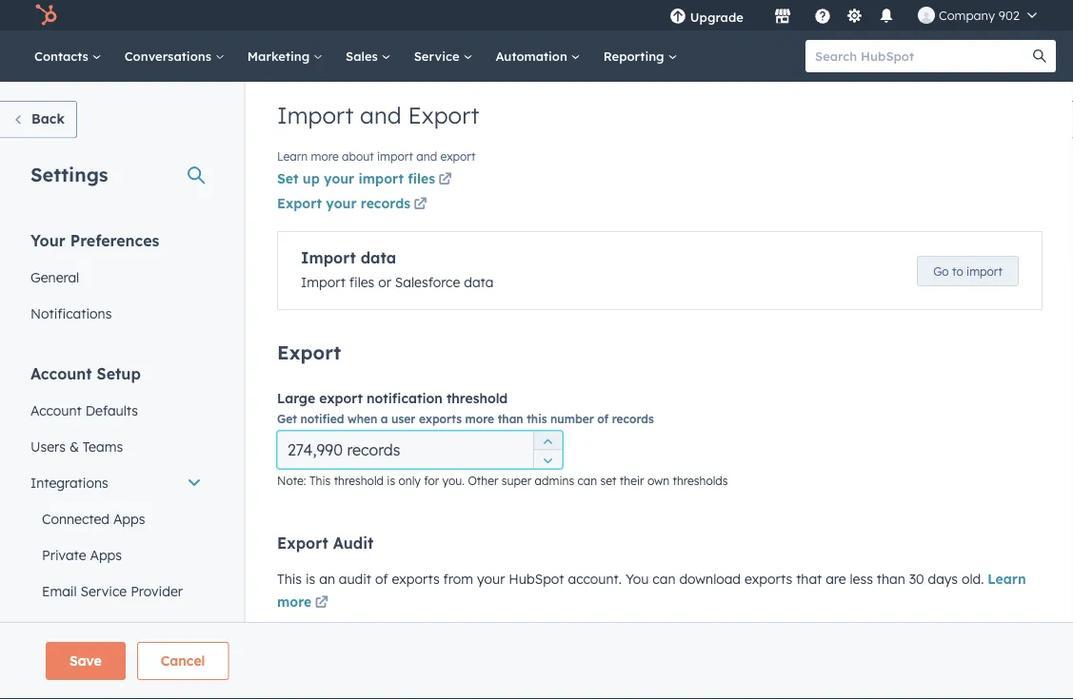 Task type: vqa. For each thing, say whether or not it's contained in the screenshot.
REPORTING link
yes



Task type: locate. For each thing, give the bounding box(es) containing it.
0 horizontal spatial export
[[319, 390, 363, 407]]

0 vertical spatial is
[[387, 474, 395, 488]]

menu
[[656, 0, 1050, 30]]

private
[[42, 547, 86, 564]]

mateo roberts image
[[918, 7, 935, 24]]

and up learn more about import and export
[[360, 101, 402, 129]]

1 horizontal spatial of
[[597, 412, 609, 426]]

import down the "export your records"
[[301, 249, 356, 268]]

exports right user
[[419, 412, 462, 426]]

more for learn more
[[277, 594, 312, 611]]

1 horizontal spatial data
[[464, 274, 494, 291]]

this right note:
[[309, 474, 331, 488]]

set
[[600, 474, 617, 488]]

this left an
[[277, 571, 302, 588]]

apps up the 'email service provider'
[[90, 547, 122, 564]]

records
[[361, 195, 410, 211], [612, 412, 654, 426]]

0 vertical spatial data
[[361, 249, 396, 268]]

hubspot image
[[34, 4, 57, 27]]

tracking code
[[30, 659, 120, 676]]

records inside large export notification threshold get notified when a user exports more than this number of records
[[612, 412, 654, 426]]

link opens in a new window image inside export your records link
[[414, 198, 427, 211]]

0 horizontal spatial can
[[577, 474, 597, 488]]

1 horizontal spatial this
[[309, 474, 331, 488]]

link opens in a new window image
[[414, 193, 427, 216], [414, 198, 427, 211]]

0 horizontal spatial files
[[349, 274, 374, 291]]

learn
[[277, 149, 308, 164], [988, 571, 1026, 588]]

0 horizontal spatial of
[[375, 571, 388, 588]]

learn inside the learn more
[[988, 571, 1026, 588]]

1 vertical spatial data
[[464, 274, 494, 291]]

link opens in a new window image
[[439, 169, 452, 192], [439, 174, 452, 187], [315, 593, 328, 616], [315, 597, 328, 611]]

audit
[[333, 534, 374, 553]]

integrations button
[[19, 465, 213, 501]]

1 horizontal spatial service
[[414, 48, 463, 64]]

service inside service link
[[414, 48, 463, 64]]

about
[[342, 149, 374, 164]]

than left 30
[[877, 571, 905, 588]]

0 vertical spatial service
[[414, 48, 463, 64]]

your preferences element
[[19, 230, 213, 332]]

1 vertical spatial records
[[612, 412, 654, 426]]

account up account defaults
[[30, 364, 92, 383]]

this
[[527, 412, 547, 426]]

import left or at the top of page
[[301, 274, 346, 291]]

0 vertical spatial threshold
[[446, 390, 508, 407]]

1 vertical spatial apps
[[90, 547, 122, 564]]

files left or at the top of page
[[349, 274, 374, 291]]

company 902 button
[[906, 0, 1048, 30]]

more up up
[[311, 149, 339, 164]]

0 vertical spatial more
[[311, 149, 339, 164]]

0 vertical spatial account
[[30, 364, 92, 383]]

marketing
[[247, 48, 313, 64]]

0 vertical spatial import
[[277, 101, 354, 129]]

account up "users"
[[30, 402, 82, 419]]

import down learn more about import and export
[[359, 170, 404, 187]]

reporting
[[603, 48, 668, 64]]

files
[[408, 170, 435, 187], [349, 274, 374, 291]]

account
[[30, 364, 92, 383], [30, 402, 82, 419]]

service down private apps link
[[80, 583, 127, 600]]

1 vertical spatial of
[[375, 571, 388, 588]]

note: this threshold is only for you. other super admins can set their own thresholds
[[277, 474, 728, 488]]

to
[[952, 264, 963, 279]]

2 vertical spatial more
[[277, 594, 312, 611]]

import right to
[[966, 264, 1003, 279]]

export for export your records
[[277, 195, 322, 211]]

a
[[381, 412, 388, 426]]

defaults
[[85, 402, 138, 419]]

more left this
[[465, 412, 494, 426]]

help image
[[814, 9, 831, 26]]

apps
[[113, 511, 145, 528], [90, 547, 122, 564]]

your right from
[[477, 571, 505, 588]]

marketplace downloads link
[[19, 614, 213, 650]]

service link
[[402, 30, 484, 82]]

0 vertical spatial export
[[440, 149, 476, 164]]

files inside import data import files or salesforce data
[[349, 274, 374, 291]]

0 vertical spatial records
[[361, 195, 410, 211]]

0 horizontal spatial is
[[306, 571, 315, 588]]

upgrade
[[690, 9, 744, 25]]

0 horizontal spatial threshold
[[334, 474, 384, 488]]

account setup element
[[19, 363, 213, 700]]

apps down integrations button
[[113, 511, 145, 528]]

learn for learn more
[[988, 571, 1026, 588]]

your down set up your import files
[[326, 195, 357, 211]]

1 horizontal spatial learn
[[988, 571, 1026, 588]]

general
[[30, 269, 79, 286]]

exports
[[419, 412, 462, 426], [392, 571, 440, 588], [745, 571, 792, 588]]

salesforce
[[395, 274, 460, 291]]

and
[[360, 101, 402, 129], [416, 149, 437, 164]]

0 horizontal spatial and
[[360, 101, 402, 129]]

conversations
[[124, 48, 215, 64]]

0 vertical spatial can
[[577, 474, 597, 488]]

of right audit at bottom
[[375, 571, 388, 588]]

1 vertical spatial can
[[653, 571, 676, 588]]

old.
[[962, 571, 984, 588]]

notifications image
[[878, 9, 895, 26]]

1 vertical spatial export
[[319, 390, 363, 407]]

group
[[533, 431, 562, 469]]

0 vertical spatial this
[[309, 474, 331, 488]]

export up large
[[277, 341, 341, 365]]

of right number
[[597, 412, 609, 426]]

0 vertical spatial your
[[324, 170, 354, 187]]

threshold left only at the bottom of the page
[[334, 474, 384, 488]]

1 horizontal spatial export
[[440, 149, 476, 164]]

learn right the old.
[[988, 571, 1026, 588]]

your up the "export your records"
[[324, 170, 354, 187]]

marketplace downloads
[[30, 623, 182, 640]]

0 vertical spatial apps
[[113, 511, 145, 528]]

admins
[[535, 474, 574, 488]]

than left this
[[498, 412, 523, 426]]

1 horizontal spatial and
[[416, 149, 437, 164]]

import
[[377, 149, 413, 164], [359, 170, 404, 187], [966, 264, 1003, 279]]

0 vertical spatial of
[[597, 412, 609, 426]]

account for account setup
[[30, 364, 92, 383]]

import for files
[[359, 170, 404, 187]]

large
[[277, 390, 315, 407]]

connected apps
[[42, 511, 145, 528]]

export up notified
[[319, 390, 363, 407]]

export your records
[[277, 195, 410, 211]]

1 vertical spatial more
[[465, 412, 494, 426]]

export
[[440, 149, 476, 164], [319, 390, 363, 407]]

is left only at the bottom of the page
[[387, 474, 395, 488]]

downloads
[[112, 623, 182, 640]]

service
[[414, 48, 463, 64], [80, 583, 127, 600]]

import up about
[[277, 101, 354, 129]]

threshold
[[446, 390, 508, 407], [334, 474, 384, 488]]

is left an
[[306, 571, 315, 588]]

go to import
[[933, 264, 1003, 279]]

exports inside large export notification threshold get notified when a user exports more than this number of records
[[419, 412, 462, 426]]

export down import and export
[[440, 149, 476, 164]]

import
[[277, 101, 354, 129], [301, 249, 356, 268], [301, 274, 346, 291]]

&
[[69, 438, 79, 455]]

automation
[[496, 48, 571, 64]]

2 link opens in a new window image from the top
[[414, 198, 427, 211]]

1 horizontal spatial than
[[877, 571, 905, 588]]

1 horizontal spatial records
[[612, 412, 654, 426]]

2 account from the top
[[30, 402, 82, 419]]

connected
[[42, 511, 110, 528]]

0 vertical spatial import
[[377, 149, 413, 164]]

note:
[[277, 474, 306, 488]]

0 vertical spatial files
[[408, 170, 435, 187]]

your preferences
[[30, 231, 159, 250]]

search image
[[1033, 50, 1046, 63]]

notifications link
[[19, 296, 213, 332]]

users & teams
[[30, 438, 123, 455]]

marketplace
[[30, 623, 108, 640]]

0 horizontal spatial this
[[277, 571, 302, 588]]

1 horizontal spatial threshold
[[446, 390, 508, 407]]

export
[[408, 101, 479, 129], [277, 195, 322, 211], [277, 341, 341, 365], [277, 534, 328, 553]]

more inside the learn more
[[277, 594, 312, 611]]

sales
[[346, 48, 381, 64]]

0 horizontal spatial than
[[498, 412, 523, 426]]

account defaults
[[30, 402, 138, 419]]

less
[[850, 571, 873, 588]]

threshold right notification on the left of page
[[446, 390, 508, 407]]

0 vertical spatial than
[[498, 412, 523, 426]]

1 horizontal spatial can
[[653, 571, 676, 588]]

data right salesforce
[[464, 274, 494, 291]]

save button
[[46, 643, 125, 681]]

more
[[311, 149, 339, 164], [465, 412, 494, 426], [277, 594, 312, 611]]

thresholds
[[673, 474, 728, 488]]

1 vertical spatial your
[[326, 195, 357, 211]]

1 vertical spatial import
[[301, 249, 356, 268]]

1 vertical spatial import
[[359, 170, 404, 187]]

0 vertical spatial learn
[[277, 149, 308, 164]]

contacts
[[34, 48, 92, 64]]

30
[[909, 571, 924, 588]]

import right about
[[377, 149, 413, 164]]

cancel
[[161, 653, 205, 670]]

save
[[70, 653, 102, 670]]

0 horizontal spatial learn
[[277, 149, 308, 164]]

learn up set
[[277, 149, 308, 164]]

can right you
[[653, 571, 676, 588]]

1 account from the top
[[30, 364, 92, 383]]

is
[[387, 474, 395, 488], [306, 571, 315, 588]]

and down import and export
[[416, 149, 437, 164]]

records right number
[[612, 412, 654, 426]]

0 horizontal spatial service
[[80, 583, 127, 600]]

records down set up your import files link
[[361, 195, 410, 211]]

export down set
[[277, 195, 322, 211]]

data up or at the top of page
[[361, 249, 396, 268]]

1 vertical spatial than
[[877, 571, 905, 588]]

exports left from
[[392, 571, 440, 588]]

more inside large export notification threshold get notified when a user exports more than this number of records
[[465, 412, 494, 426]]

1 vertical spatial files
[[349, 274, 374, 291]]

service right sales link
[[414, 48, 463, 64]]

users & teams link
[[19, 429, 213, 465]]

1 vertical spatial account
[[30, 402, 82, 419]]

preferences
[[70, 231, 159, 250]]

data
[[361, 249, 396, 268], [464, 274, 494, 291]]

hubspot link
[[23, 4, 71, 27]]

your
[[30, 231, 66, 250]]

learn more about import and export
[[277, 149, 476, 164]]

1 vertical spatial learn
[[988, 571, 1026, 588]]

can left set on the bottom right
[[577, 474, 597, 488]]

more for learn more about import and export
[[311, 149, 339, 164]]

more down export audit
[[277, 594, 312, 611]]

export up an
[[277, 534, 328, 553]]

marketplaces image
[[774, 9, 791, 26]]

their
[[620, 474, 644, 488]]

user
[[391, 412, 416, 426]]

1 vertical spatial service
[[80, 583, 127, 600]]

files down learn more about import and export
[[408, 170, 435, 187]]



Task type: describe. For each thing, give the bounding box(es) containing it.
reporting link
[[592, 30, 689, 82]]

private apps link
[[19, 537, 213, 574]]

set up your import files
[[277, 170, 435, 187]]

download
[[679, 571, 741, 588]]

of inside large export notification threshold get notified when a user exports more than this number of records
[[597, 412, 609, 426]]

account defaults link
[[19, 393, 213, 429]]

Large export notification threshold text field
[[277, 431, 563, 469]]

import and export
[[277, 101, 479, 129]]

code
[[87, 659, 120, 676]]

threshold inside large export notification threshold get notified when a user exports more than this number of records
[[446, 390, 508, 407]]

set up your import files link
[[277, 169, 455, 192]]

0 horizontal spatial data
[[361, 249, 396, 268]]

export for export
[[277, 341, 341, 365]]

hubspot
[[509, 571, 564, 588]]

days
[[928, 571, 958, 588]]

marketplaces button
[[763, 0, 803, 30]]

conversations link
[[113, 30, 236, 82]]

import data import files or salesforce data
[[301, 249, 494, 291]]

Search HubSpot search field
[[806, 40, 1039, 72]]

upgrade image
[[669, 9, 686, 26]]

that
[[796, 571, 822, 588]]

902
[[999, 7, 1020, 23]]

own
[[647, 474, 669, 488]]

1 vertical spatial this
[[277, 571, 302, 588]]

get
[[277, 412, 297, 426]]

1 link opens in a new window image from the top
[[414, 193, 427, 216]]

setup
[[97, 364, 141, 383]]

set
[[277, 170, 299, 187]]

search button
[[1024, 40, 1056, 72]]

connected apps link
[[19, 501, 213, 537]]

company
[[939, 7, 995, 23]]

export your records link
[[277, 193, 430, 216]]

for
[[424, 474, 439, 488]]

notified
[[300, 412, 344, 426]]

learn more
[[277, 571, 1026, 611]]

super
[[502, 474, 531, 488]]

back
[[31, 110, 65, 127]]

export audit
[[277, 534, 374, 553]]

integrations
[[30, 475, 108, 491]]

users
[[30, 438, 66, 455]]

provider
[[131, 583, 183, 600]]

1 horizontal spatial files
[[408, 170, 435, 187]]

notifications button
[[870, 0, 903, 30]]

other
[[468, 474, 498, 488]]

1 vertical spatial and
[[416, 149, 437, 164]]

marketing link
[[236, 30, 334, 82]]

up
[[303, 170, 320, 187]]

private apps
[[42, 547, 122, 564]]

apps for connected apps
[[113, 511, 145, 528]]

company 902
[[939, 7, 1020, 23]]

exports left that
[[745, 571, 792, 588]]

account.
[[568, 571, 622, 588]]

your inside export your records link
[[326, 195, 357, 211]]

an
[[319, 571, 335, 588]]

only
[[398, 474, 421, 488]]

2 vertical spatial import
[[966, 264, 1003, 279]]

help button
[[806, 0, 839, 30]]

from
[[443, 571, 473, 588]]

settings
[[30, 162, 108, 186]]

export for export audit
[[277, 534, 328, 553]]

your inside set up your import files link
[[324, 170, 354, 187]]

this is an audit of exports from your hubspot account. you can download exports that are less than 30 days old.
[[277, 571, 988, 588]]

or
[[378, 274, 391, 291]]

import for import and export
[[277, 101, 354, 129]]

general link
[[19, 259, 213, 296]]

apps for private apps
[[90, 547, 122, 564]]

2 vertical spatial import
[[301, 274, 346, 291]]

cancel button
[[137, 643, 229, 681]]

tracking
[[30, 659, 84, 676]]

menu containing company 902
[[656, 0, 1050, 30]]

2 vertical spatial your
[[477, 571, 505, 588]]

notification
[[367, 390, 443, 407]]

large export notification threshold get notified when a user exports more than this number of records
[[277, 390, 654, 426]]

page section element
[[0, 643, 1073, 681]]

1 vertical spatial threshold
[[334, 474, 384, 488]]

learn for learn more about import and export
[[277, 149, 308, 164]]

export down service link
[[408, 101, 479, 129]]

back link
[[0, 101, 77, 139]]

notifications
[[30, 305, 112, 322]]

import for import data import files or salesforce data
[[301, 249, 356, 268]]

contacts link
[[23, 30, 113, 82]]

teams
[[83, 438, 123, 455]]

1 vertical spatial is
[[306, 571, 315, 588]]

automation link
[[484, 30, 592, 82]]

import for and
[[377, 149, 413, 164]]

tracking code link
[[19, 650, 213, 686]]

account for account defaults
[[30, 402, 82, 419]]

link opens in a new window image inside set up your import files link
[[439, 174, 452, 187]]

settings link
[[843, 5, 866, 25]]

are
[[826, 571, 846, 588]]

export inside large export notification threshold get notified when a user exports more than this number of records
[[319, 390, 363, 407]]

0 vertical spatial and
[[360, 101, 402, 129]]

than inside large export notification threshold get notified when a user exports more than this number of records
[[498, 412, 523, 426]]

go to import link
[[917, 256, 1019, 287]]

you
[[625, 571, 649, 588]]

0 horizontal spatial records
[[361, 195, 410, 211]]

1 horizontal spatial is
[[387, 474, 395, 488]]

service inside the email service provider link
[[80, 583, 127, 600]]

number
[[550, 412, 594, 426]]

learn more link
[[277, 571, 1026, 616]]

settings image
[[846, 8, 863, 25]]

sales link
[[334, 30, 402, 82]]

go
[[933, 264, 949, 279]]



